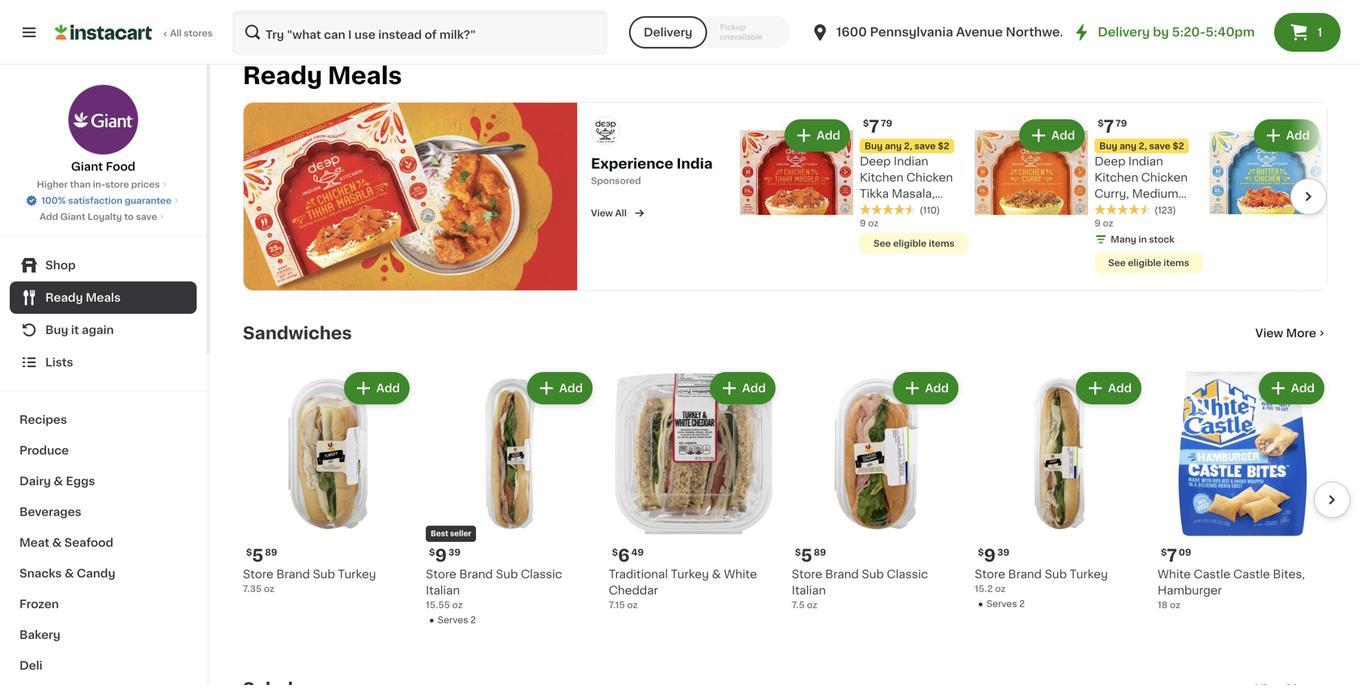Task type: vqa. For each thing, say whether or not it's contained in the screenshot.
THE FLATBREADS
no



Task type: locate. For each thing, give the bounding box(es) containing it.
$ inside $ 6 49
[[612, 548, 618, 557]]

classic inside "store brand sub classic italian 7.5 oz"
[[887, 569, 928, 580]]

1 horizontal spatial see eligible items
[[1108, 259, 1190, 268]]

buy up tikka
[[865, 142, 883, 151]]

1 horizontal spatial 39
[[998, 548, 1010, 557]]

items down stock
[[1164, 259, 1190, 268]]

save up the deep indian kitchen chicken tikka masala, medium spice
[[915, 142, 936, 151]]

deep
[[860, 156, 891, 167], [1095, 156, 1126, 167]]

add giant loyalty to save
[[40, 213, 157, 221]]

buy any 2, save $2
[[865, 142, 950, 151], [1100, 142, 1184, 151]]

1 horizontal spatial castle
[[1234, 569, 1270, 580]]

1 kitchen from the left
[[860, 172, 904, 184]]

1 9 oz from the left
[[860, 219, 879, 228]]

0 horizontal spatial $2
[[938, 142, 950, 151]]

eligible down in at right
[[1128, 259, 1162, 268]]

chicken
[[907, 172, 953, 184], [1141, 172, 1188, 184]]

2 $2 from the left
[[1173, 142, 1184, 151]]

$ up 7.5
[[795, 548, 801, 557]]

save down guarantee
[[136, 213, 157, 221]]

0 horizontal spatial 2,
[[904, 142, 912, 151]]

serves
[[987, 600, 1017, 609], [438, 616, 468, 625]]

indian up masala,
[[894, 156, 929, 167]]

$ inside the $ 7 09
[[1161, 548, 1167, 557]]

9 oz down tikka
[[860, 219, 879, 228]]

buy any 2, save $2 up the deep indian kitchen chicken tikka masala, medium spice
[[865, 142, 950, 151]]

$ for 7.35 oz
[[246, 548, 252, 557]]

$ 9 39
[[429, 548, 461, 565], [978, 548, 1010, 565]]

2 $ 9 39 from the left
[[978, 548, 1010, 565]]

1 horizontal spatial white
[[1158, 569, 1191, 580]]

store for store brand sub classic italian 7.5 oz
[[792, 569, 822, 580]]

any up the deep indian kitchen chicken tikka masala, medium spice
[[885, 142, 902, 151]]

$ 6 49
[[612, 548, 644, 565]]

$ left the 49
[[612, 548, 618, 557]]

oz inside "store brand sub classic italian 7.5 oz"
[[807, 601, 818, 610]]

★★★★★
[[860, 204, 917, 215], [860, 204, 917, 215], [1095, 204, 1151, 215], [1095, 204, 1151, 215]]

store
[[243, 569, 273, 580], [426, 569, 456, 580], [792, 569, 822, 580], [975, 569, 1005, 580]]

2, up the deep indian kitchen chicken tikka masala, medium spice
[[904, 142, 912, 151]]

0 horizontal spatial spice
[[909, 205, 941, 216]]

oz down cheddar
[[627, 601, 638, 610]]

see eligible items down the (110)
[[874, 239, 955, 248]]

sandwiches link
[[243, 324, 352, 343]]

1 vertical spatial see
[[1108, 259, 1126, 268]]

italian inside "store brand sub classic italian 7.5 oz"
[[792, 585, 826, 597]]

1 any from the left
[[885, 142, 902, 151]]

product group
[[740, 116, 968, 258], [975, 116, 1203, 277], [243, 369, 413, 596], [426, 369, 596, 627], [609, 369, 779, 612], [792, 369, 962, 612], [975, 369, 1145, 611], [1158, 369, 1328, 612]]

$ 9 39 for store brand sub turkey
[[978, 548, 1010, 565]]

2 indian from the left
[[1129, 156, 1163, 167]]

2 any from the left
[[1120, 142, 1137, 151]]

1 vertical spatial ready
[[45, 292, 83, 304]]

2 79 from the left
[[1116, 119, 1127, 128]]

ready meals inside popup button
[[45, 292, 121, 304]]

0 vertical spatial eligible
[[893, 239, 927, 248]]

kitchen up tikka
[[860, 172, 904, 184]]

spice
[[909, 205, 941, 216], [1095, 205, 1127, 216]]

1 classic from the left
[[521, 569, 562, 580]]

castle up hamburger
[[1194, 569, 1231, 580]]

1 horizontal spatial all
[[615, 209, 627, 218]]

2 chicken from the left
[[1141, 172, 1188, 184]]

italian inside store brand sub classic italian 15.55 oz ● serves 2
[[426, 585, 460, 597]]

4 store from the left
[[975, 569, 1005, 580]]

oz inside store brand sub turkey 7.35 oz
[[264, 585, 275, 594]]

1 horizontal spatial items
[[1164, 259, 1190, 268]]

0 horizontal spatial meals
[[86, 292, 121, 304]]

kitchen
[[860, 172, 904, 184], [1095, 172, 1139, 184]]

●
[[978, 600, 984, 609], [429, 616, 435, 625]]

1600 pennsylvania avenue northwest
[[836, 26, 1072, 38]]

sub inside store brand sub turkey 15.2 oz ● serves 2
[[1045, 569, 1067, 580]]

0 horizontal spatial ready meals
[[45, 292, 121, 304]]

store inside store brand sub classic italian 15.55 oz ● serves 2
[[426, 569, 456, 580]]

$ 7 79 up the deep indian kitchen chicken tikka masala, medium spice
[[863, 118, 892, 135]]

1 horizontal spatial view
[[1256, 328, 1284, 339]]

1 horizontal spatial classic
[[887, 569, 928, 580]]

serves down 15.55
[[438, 616, 468, 625]]

1 horizontal spatial 79
[[1116, 119, 1127, 128]]

4 sub from the left
[[1045, 569, 1067, 580]]

7 up curry,
[[1104, 118, 1114, 135]]

2 classic from the left
[[887, 569, 928, 580]]

spice down masala,
[[909, 205, 941, 216]]

see eligible items button for spice
[[1095, 253, 1203, 274]]

& right the meat
[[52, 538, 62, 549]]

turkey inside store brand sub turkey 15.2 oz ● serves 2
[[1070, 569, 1108, 580]]

0 horizontal spatial italian
[[426, 585, 460, 597]]

ready inside popup button
[[45, 292, 83, 304]]

1 vertical spatial ●
[[429, 616, 435, 625]]

all left stores
[[170, 29, 182, 38]]

kitchen inside the deep indian kitchen chicken tikka masala, medium spice
[[860, 172, 904, 184]]

0 horizontal spatial delivery
[[644, 27, 693, 38]]

1 89 from the left
[[265, 548, 277, 557]]

89 up "store brand sub classic italian 7.5 oz"
[[814, 548, 826, 557]]

2 89 from the left
[[814, 548, 826, 557]]

items down the (110)
[[929, 239, 955, 248]]

1 horizontal spatial 2
[[1020, 600, 1025, 609]]

seafood
[[64, 538, 113, 549]]

2, up deep indian kitchen chicken curry, medium spice
[[1139, 142, 1147, 151]]

see eligible items button down in at right
[[1095, 253, 1203, 274]]

2 spice from the left
[[1095, 205, 1127, 216]]

2 kitchen from the left
[[1095, 172, 1139, 184]]

1 chicken from the left
[[907, 172, 953, 184]]

product group containing 6
[[609, 369, 779, 612]]

add inside add link
[[1286, 130, 1310, 141]]

meat & seafood
[[19, 538, 113, 549]]

$ down the best at left
[[429, 548, 435, 557]]

79
[[881, 119, 892, 128], [1116, 119, 1127, 128]]

1 39 from the left
[[449, 548, 461, 557]]

brand for store brand sub turkey 15.2 oz ● serves 2
[[1008, 569, 1042, 580]]

classic for store brand sub classic italian 15.55 oz ● serves 2
[[521, 569, 562, 580]]

buy any 2, save $2 for masala,
[[865, 142, 950, 151]]

save
[[915, 142, 936, 151], [1149, 142, 1171, 151], [136, 213, 157, 221]]

0 horizontal spatial 79
[[881, 119, 892, 128]]

79 for deep indian kitchen chicken tikka masala, medium spice
[[881, 119, 892, 128]]

0 horizontal spatial classic
[[521, 569, 562, 580]]

$ left 09 on the bottom right of the page
[[1161, 548, 1167, 557]]

2 castle from the left
[[1234, 569, 1270, 580]]

buy left it
[[45, 325, 68, 336]]

2 $ 7 79 from the left
[[1098, 118, 1127, 135]]

1 vertical spatial meals
[[86, 292, 121, 304]]

$ 5 89 up "7.35" at the left bottom of the page
[[246, 548, 277, 565]]

1 vertical spatial eligible
[[1128, 259, 1162, 268]]

1 buy any 2, save $2 from the left
[[865, 142, 950, 151]]

2 white from the left
[[1158, 569, 1191, 580]]

store inside "store brand sub classic italian 7.5 oz"
[[792, 569, 822, 580]]

view left more
[[1256, 328, 1284, 339]]

see eligible items button down the (110)
[[860, 233, 968, 254]]

store brand sub turkey 7.35 oz
[[243, 569, 376, 594]]

9 oz for deep indian kitchen chicken curry, medium spice
[[1095, 219, 1114, 228]]

turkey for store brand sub turkey 7.35 oz
[[338, 569, 376, 580]]

$ 9 39 down the best at left
[[429, 548, 461, 565]]

79 for deep indian kitchen chicken curry, medium spice
[[1116, 119, 1127, 128]]

0 vertical spatial medium
[[1132, 188, 1179, 200]]

deep indian kitchen chicken tikka masala box and food plated image
[[244, 103, 577, 290]]

white
[[724, 569, 757, 580], [1158, 569, 1191, 580]]

& for dairy
[[54, 476, 63, 487]]

brand for store brand sub turkey 7.35 oz
[[276, 569, 310, 580]]

& left the eggs on the left of the page
[[54, 476, 63, 487]]

0 horizontal spatial serves
[[438, 616, 468, 625]]

hamburger
[[1158, 585, 1222, 597]]

2 store from the left
[[426, 569, 456, 580]]

1 vertical spatial items
[[1164, 259, 1190, 268]]

0 horizontal spatial 9 oz
[[860, 219, 879, 228]]

& left candy
[[65, 568, 74, 580]]

chicken for masala,
[[907, 172, 953, 184]]

1 sub from the left
[[313, 569, 335, 580]]

9 down curry,
[[1095, 219, 1101, 228]]

1 horizontal spatial 7
[[1104, 118, 1114, 135]]

loyalty
[[88, 213, 122, 221]]

0 vertical spatial items
[[929, 239, 955, 248]]

buy it again
[[45, 325, 114, 336]]

oz down tikka
[[868, 219, 879, 228]]

0 horizontal spatial $ 5 89
[[246, 548, 277, 565]]

1600
[[836, 26, 867, 38]]

39 up store brand sub turkey 15.2 oz ● serves 2
[[998, 548, 1010, 557]]

9 oz for deep indian kitchen chicken tikka masala, medium spice
[[860, 219, 879, 228]]

2 2, from the left
[[1139, 142, 1147, 151]]

100% satisfaction guarantee
[[41, 196, 172, 205]]

buy up curry,
[[1100, 142, 1118, 151]]

1 horizontal spatial delivery
[[1098, 26, 1150, 38]]

kitchen inside deep indian kitchen chicken curry, medium spice
[[1095, 172, 1139, 184]]

1 horizontal spatial $ 9 39
[[978, 548, 1010, 565]]

0 horizontal spatial buy
[[45, 325, 68, 336]]

store brand sub turkey 15.2 oz ● serves 2
[[975, 569, 1108, 609]]

1 italian from the left
[[426, 585, 460, 597]]

1 horizontal spatial ●
[[978, 600, 984, 609]]

deep up tikka
[[860, 156, 891, 167]]

0 horizontal spatial see eligible items
[[874, 239, 955, 248]]

2 buy any 2, save $2 from the left
[[1100, 142, 1184, 151]]

store inside store brand sub turkey 15.2 oz ● serves 2
[[975, 569, 1005, 580]]

9 oz up many
[[1095, 219, 1114, 228]]

1 $ 7 79 from the left
[[863, 118, 892, 135]]

39 down the best seller
[[449, 548, 461, 557]]

oz inside store brand sub classic italian 15.55 oz ● serves 2
[[452, 601, 463, 610]]

turkey inside store brand sub turkey 7.35 oz
[[338, 569, 376, 580]]

medium down tikka
[[860, 205, 906, 216]]

3 sub from the left
[[862, 569, 884, 580]]

brand for store brand sub classic italian 15.55 oz ● serves 2
[[459, 569, 493, 580]]

2 $ 5 89 from the left
[[795, 548, 826, 565]]

100% satisfaction guarantee button
[[25, 191, 181, 207]]

9 down the best at left
[[435, 548, 447, 565]]

spice inside deep indian kitchen chicken curry, medium spice
[[1095, 205, 1127, 216]]

2 5 from the left
[[801, 548, 812, 565]]

chicken inside deep indian kitchen chicken curry, medium spice
[[1141, 172, 1188, 184]]

1 vertical spatial 2
[[471, 616, 476, 625]]

add button for 7.5 oz
[[895, 374, 957, 403]]

0 horizontal spatial medium
[[860, 205, 906, 216]]

2 sub from the left
[[496, 569, 518, 580]]

1 deep from the left
[[860, 156, 891, 167]]

0 horizontal spatial indian
[[894, 156, 929, 167]]

deep for deep indian kitchen chicken tikka masala, medium spice
[[860, 156, 891, 167]]

add button for 7.15 oz
[[712, 374, 774, 403]]

3 store from the left
[[792, 569, 822, 580]]

meals down search field at the top left of the page
[[328, 64, 402, 87]]

1 horizontal spatial serves
[[987, 600, 1017, 609]]

add button for 15.2 oz
[[1078, 374, 1140, 403]]

delivery by 5:20-5:40pm
[[1098, 26, 1255, 38]]

higher
[[37, 180, 68, 189]]

1 horizontal spatial save
[[915, 142, 936, 151]]

spice down curry,
[[1095, 205, 1127, 216]]

deep inside deep indian kitchen chicken curry, medium spice
[[1095, 156, 1126, 167]]

castle left bites,
[[1234, 569, 1270, 580]]

1 horizontal spatial $ 5 89
[[795, 548, 826, 565]]

0 horizontal spatial kitchen
[[860, 172, 904, 184]]

view more link
[[1256, 325, 1328, 341]]

0 horizontal spatial 7
[[869, 118, 879, 135]]

delivery inside button
[[644, 27, 693, 38]]

2 horizontal spatial save
[[1149, 142, 1171, 151]]

0 horizontal spatial castle
[[1194, 569, 1231, 580]]

indian inside the deep indian kitchen chicken tikka masala, medium spice
[[894, 156, 929, 167]]

1 indian from the left
[[894, 156, 929, 167]]

& right traditional
[[712, 569, 721, 580]]

2 horizontal spatial 7
[[1167, 548, 1177, 565]]

brand inside store brand sub turkey 7.35 oz
[[276, 569, 310, 580]]

shop
[[45, 260, 76, 271]]

2 9 oz from the left
[[1095, 219, 1114, 228]]

italian up 7.5
[[792, 585, 826, 597]]

brand inside "store brand sub classic italian 7.5 oz"
[[825, 569, 859, 580]]

sub inside store brand sub classic italian 15.55 oz ● serves 2
[[496, 569, 518, 580]]

7 up tikka
[[869, 118, 879, 135]]

0 horizontal spatial save
[[136, 213, 157, 221]]

1 turkey from the left
[[338, 569, 376, 580]]

in
[[1139, 235, 1147, 244]]

any up deep indian kitchen chicken curry, medium spice
[[1120, 142, 1137, 151]]

oz inside white castle castle bites, hamburger 18 oz
[[1170, 601, 1181, 610]]

1 $ 9 39 from the left
[[429, 548, 461, 565]]

1 horizontal spatial spice
[[1095, 205, 1127, 216]]

$ for 7.5 oz
[[795, 548, 801, 557]]

sub inside "store brand sub classic italian 7.5 oz"
[[862, 569, 884, 580]]

$ for 15.55 oz
[[429, 548, 435, 557]]

100%
[[41, 196, 66, 205]]

all down nsored
[[615, 209, 627, 218]]

7
[[869, 118, 879, 135], [1104, 118, 1114, 135], [1167, 548, 1177, 565]]

delivery by 5:20-5:40pm link
[[1072, 23, 1255, 42]]

italian for store brand sub classic italian 15.55 oz ● serves 2
[[426, 585, 460, 597]]

tikka
[[860, 188, 889, 200]]

serves down 15.2
[[987, 600, 1017, 609]]

lists link
[[10, 347, 197, 379]]

chicken up (123)
[[1141, 172, 1188, 184]]

italian
[[426, 585, 460, 597], [792, 585, 826, 597]]

1 $ 5 89 from the left
[[246, 548, 277, 565]]

save up deep indian kitchen chicken curry, medium spice
[[1149, 142, 1171, 151]]

$ for 15.2 oz
[[978, 548, 984, 557]]

0 horizontal spatial white
[[724, 569, 757, 580]]

sub inside store brand sub turkey 7.35 oz
[[313, 569, 335, 580]]

1 horizontal spatial buy
[[865, 142, 883, 151]]

9
[[860, 219, 866, 228], [1095, 219, 1101, 228], [435, 548, 447, 565], [984, 548, 996, 565]]

indian
[[894, 156, 929, 167], [1129, 156, 1163, 167]]

1 vertical spatial view
[[1256, 328, 1284, 339]]

oz right 15.2
[[995, 585, 1006, 594]]

1 horizontal spatial turkey
[[671, 569, 709, 580]]

1 horizontal spatial ready meals
[[243, 64, 402, 87]]

produce
[[19, 445, 69, 457]]

$2 up the deep indian kitchen chicken tikka masala, medium spice
[[938, 142, 950, 151]]

$ 7 09
[[1161, 548, 1192, 565]]

9 oz
[[860, 219, 879, 228], [1095, 219, 1114, 228]]

bites,
[[1273, 569, 1305, 580]]

0 horizontal spatial 39
[[449, 548, 461, 557]]

1 horizontal spatial deep
[[1095, 156, 1126, 167]]

1 horizontal spatial 5
[[801, 548, 812, 565]]

2 deep from the left
[[1095, 156, 1126, 167]]

$ up tikka
[[863, 119, 869, 128]]

see for spice
[[1108, 259, 1126, 268]]

5 up 7.5
[[801, 548, 812, 565]]

eligible down the (110)
[[893, 239, 927, 248]]

brand
[[276, 569, 310, 580], [459, 569, 493, 580], [825, 569, 859, 580], [1008, 569, 1042, 580]]

0 vertical spatial view
[[591, 209, 613, 218]]

2 39 from the left
[[998, 548, 1010, 557]]

0 horizontal spatial 89
[[265, 548, 277, 557]]

7 left 09 on the bottom right of the page
[[1167, 548, 1177, 565]]

2 turkey from the left
[[671, 569, 709, 580]]

brand inside store brand sub turkey 15.2 oz ● serves 2
[[1008, 569, 1042, 580]]

0 horizontal spatial 5
[[252, 548, 263, 565]]

1 horizontal spatial 9 oz
[[1095, 219, 1114, 228]]

1 horizontal spatial chicken
[[1141, 172, 1188, 184]]

& inside traditional turkey & white cheddar 7.15 oz
[[712, 569, 721, 580]]

see eligible items
[[874, 239, 955, 248], [1108, 259, 1190, 268]]

add button for 15.55 oz
[[529, 374, 591, 403]]

sub for store brand sub classic italian 7.5 oz
[[862, 569, 884, 580]]

serves inside store brand sub turkey 15.2 oz ● serves 2
[[987, 600, 1017, 609]]

add giant loyalty to save link
[[40, 211, 167, 223]]

39 for store brand sub classic italian
[[449, 548, 461, 557]]

indian for masala,
[[894, 156, 929, 167]]

more
[[1286, 328, 1317, 339]]

oz right 7.5
[[807, 601, 818, 610]]

recipes
[[19, 415, 67, 426]]

0 horizontal spatial turkey
[[338, 569, 376, 580]]

0 horizontal spatial 2
[[471, 616, 476, 625]]

chicken up masala,
[[907, 172, 953, 184]]

1 vertical spatial all
[[615, 209, 627, 218]]

$ 7 79 up deep indian kitchen chicken curry, medium spice
[[1098, 118, 1127, 135]]

0 horizontal spatial view
[[591, 209, 613, 218]]

1 horizontal spatial $2
[[1173, 142, 1184, 151]]

0 horizontal spatial ready
[[45, 292, 83, 304]]

deep inside the deep indian kitchen chicken tikka masala, medium spice
[[860, 156, 891, 167]]

giant food link
[[68, 84, 139, 175]]

indian inside deep indian kitchen chicken curry, medium spice
[[1129, 156, 1163, 167]]

$ up 15.2
[[978, 548, 984, 557]]

$2 up deep indian kitchen chicken curry, medium spice
[[1173, 142, 1184, 151]]

buy any 2, save $2 up deep indian kitchen chicken curry, medium spice
[[1100, 142, 1184, 151]]

oz right "7.35" at the left bottom of the page
[[264, 585, 275, 594]]

add
[[817, 130, 840, 141], [1052, 130, 1075, 141], [1286, 130, 1310, 141], [40, 213, 58, 221], [376, 383, 400, 394], [559, 383, 583, 394], [742, 383, 766, 394], [925, 383, 949, 394], [1108, 383, 1132, 394], [1291, 383, 1315, 394]]

0 vertical spatial ●
[[978, 600, 984, 609]]

1 $2 from the left
[[938, 142, 950, 151]]

see down tikka
[[874, 239, 891, 248]]

view
[[591, 209, 613, 218], [1256, 328, 1284, 339]]

store up 7.5
[[792, 569, 822, 580]]

meals
[[328, 64, 402, 87], [86, 292, 121, 304]]

sub for store brand sub classic italian 15.55 oz ● serves 2
[[496, 569, 518, 580]]

7.15
[[609, 601, 625, 610]]

classic inside store brand sub classic italian 15.55 oz ● serves 2
[[521, 569, 562, 580]]

deep up curry,
[[1095, 156, 1126, 167]]

1 horizontal spatial 89
[[814, 548, 826, 557]]

1 79 from the left
[[881, 119, 892, 128]]

chicken inside the deep indian kitchen chicken tikka masala, medium spice
[[907, 172, 953, 184]]

1 horizontal spatial any
[[1120, 142, 1137, 151]]

$
[[863, 119, 869, 128], [1098, 119, 1104, 128], [246, 548, 252, 557], [429, 548, 435, 557], [612, 548, 618, 557], [795, 548, 801, 557], [978, 548, 984, 557], [1161, 548, 1167, 557]]

0 vertical spatial see eligible items
[[874, 239, 955, 248]]

0 horizontal spatial eligible
[[893, 239, 927, 248]]

1 horizontal spatial $ 7 79
[[1098, 118, 1127, 135]]

5 for store brand sub turkey
[[252, 548, 263, 565]]

(123)
[[1155, 206, 1176, 215]]

medium up (123)
[[1132, 188, 1179, 200]]

giant up than
[[71, 161, 103, 172]]

deli
[[19, 661, 42, 672]]

15.55
[[426, 601, 450, 610]]

3 turkey from the left
[[1070, 569, 1108, 580]]

store up 15.55
[[426, 569, 456, 580]]

1 horizontal spatial meals
[[328, 64, 402, 87]]

see down many
[[1108, 259, 1126, 268]]

eligible
[[893, 239, 927, 248], [1128, 259, 1162, 268]]

0 horizontal spatial items
[[929, 239, 955, 248]]

italian for store brand sub classic italian 7.5 oz
[[792, 585, 826, 597]]

medium inside deep indian kitchen chicken curry, medium spice
[[1132, 188, 1179, 200]]

4 brand from the left
[[1008, 569, 1042, 580]]

0 horizontal spatial $ 7 79
[[863, 118, 892, 135]]

0 horizontal spatial chicken
[[907, 172, 953, 184]]

bakery link
[[10, 620, 197, 651]]

meat & seafood link
[[10, 528, 197, 559]]

2
[[1020, 600, 1025, 609], [471, 616, 476, 625]]

$ up "7.35" at the left bottom of the page
[[246, 548, 252, 557]]

1 brand from the left
[[276, 569, 310, 580]]

3 brand from the left
[[825, 569, 859, 580]]

1 horizontal spatial indian
[[1129, 156, 1163, 167]]

meals inside popup button
[[86, 292, 121, 304]]

5:40pm
[[1206, 26, 1255, 38]]

1 2, from the left
[[904, 142, 912, 151]]

1 horizontal spatial medium
[[1132, 188, 1179, 200]]

oz right 18
[[1170, 601, 1181, 610]]

$ 9 39 for store brand sub classic italian
[[429, 548, 461, 565]]

0 horizontal spatial see
[[874, 239, 891, 248]]

white inside traditional turkey & white cheddar 7.15 oz
[[724, 569, 757, 580]]

$ 9 39 up 15.2
[[978, 548, 1010, 565]]

store up "7.35" at the left bottom of the page
[[243, 569, 273, 580]]

many
[[1111, 235, 1137, 244]]

5
[[252, 548, 263, 565], [801, 548, 812, 565]]

0 vertical spatial 2
[[1020, 600, 1025, 609]]

1 white from the left
[[724, 569, 757, 580]]

0 horizontal spatial buy any 2, save $2
[[865, 142, 950, 151]]

1 horizontal spatial see
[[1108, 259, 1126, 268]]

5 up "7.35" at the left bottom of the page
[[252, 548, 263, 565]]

& inside 'link'
[[54, 476, 63, 487]]

giant food logo image
[[68, 84, 139, 155]]

89
[[265, 548, 277, 557], [814, 548, 826, 557]]

1 castle from the left
[[1194, 569, 1231, 580]]

1 vertical spatial see eligible items
[[1108, 259, 1190, 268]]

turkey
[[338, 569, 376, 580], [671, 569, 709, 580], [1070, 569, 1108, 580]]

2 horizontal spatial buy
[[1100, 142, 1118, 151]]

deep for deep indian kitchen chicken curry, medium spice
[[1095, 156, 1126, 167]]

1 vertical spatial ready meals
[[45, 292, 121, 304]]

0 vertical spatial ready meals
[[243, 64, 402, 87]]

kitchen up curry,
[[1095, 172, 1139, 184]]

italian up 15.55
[[426, 585, 460, 597]]

0 vertical spatial meals
[[328, 64, 402, 87]]

09
[[1179, 548, 1192, 557]]

$ 5 89 up 7.5
[[795, 548, 826, 565]]

79 up deep indian kitchen chicken curry, medium spice
[[1116, 119, 1127, 128]]

● inside store brand sub classic italian 15.55 oz ● serves 2
[[429, 616, 435, 625]]

1 horizontal spatial see eligible items button
[[1095, 253, 1203, 274]]

all stores link
[[55, 10, 214, 55]]

1 spice from the left
[[909, 205, 941, 216]]

giant down 100%
[[60, 213, 85, 221]]

$ 7 79 for deep indian kitchen chicken curry, medium spice
[[1098, 118, 1127, 135]]

1 5 from the left
[[252, 548, 263, 565]]

meals up 'buy it again' link
[[86, 292, 121, 304]]

● down 15.55
[[429, 616, 435, 625]]

add link
[[1210, 116, 1360, 249]]

add inside add giant loyalty to save link
[[40, 213, 58, 221]]

1 vertical spatial medium
[[860, 205, 906, 216]]

None search field
[[232, 10, 608, 55]]

store up 15.2
[[975, 569, 1005, 580]]

● down 15.2
[[978, 600, 984, 609]]

store inside store brand sub turkey 7.35 oz
[[243, 569, 273, 580]]

1 horizontal spatial buy any 2, save $2
[[1100, 142, 1184, 151]]

89 up store brand sub turkey 7.35 oz
[[265, 548, 277, 557]]

store for store brand sub turkey 7.35 oz
[[243, 569, 273, 580]]

2 horizontal spatial turkey
[[1070, 569, 1108, 580]]

indian up curry,
[[1129, 156, 1163, 167]]

79 up the deep indian kitchen chicken tikka masala, medium spice
[[881, 119, 892, 128]]

delivery for delivery by 5:20-5:40pm
[[1098, 26, 1150, 38]]

9 down tikka
[[860, 219, 866, 228]]

see eligible items down in at right
[[1108, 259, 1190, 268]]

brand inside store brand sub classic italian 15.55 oz ● serves 2
[[459, 569, 493, 580]]

$2 for deep indian kitchen chicken curry, medium spice
[[1173, 142, 1184, 151]]

view down spo
[[591, 209, 613, 218]]

oz right 15.55
[[452, 601, 463, 610]]

0 vertical spatial see
[[874, 239, 891, 248]]

delivery
[[1098, 26, 1150, 38], [644, 27, 693, 38]]

7.5
[[792, 601, 805, 610]]

0 horizontal spatial see eligible items button
[[860, 233, 968, 254]]

39 for store brand sub turkey
[[998, 548, 1010, 557]]

2 brand from the left
[[459, 569, 493, 580]]

2 italian from the left
[[792, 585, 826, 597]]

store brand sub classic italian 15.55 oz ● serves 2
[[426, 569, 562, 625]]

1 store from the left
[[243, 569, 273, 580]]

1 horizontal spatial italian
[[792, 585, 826, 597]]

see eligible items for spice
[[1108, 259, 1190, 268]]



Task type: describe. For each thing, give the bounding box(es) containing it.
oz inside store brand sub turkey 15.2 oz ● serves 2
[[995, 585, 1006, 594]]

deep indian kitchen logo lamp image
[[591, 116, 620, 145]]

$ up curry,
[[1098, 119, 1104, 128]]

chicken for medium
[[1141, 172, 1188, 184]]

see eligible items button for medium
[[860, 233, 968, 254]]

cheddar
[[609, 585, 658, 597]]

view for view all
[[591, 209, 613, 218]]

beverages link
[[10, 497, 197, 528]]

kitchen for curry,
[[1095, 172, 1139, 184]]

many in stock
[[1111, 235, 1175, 244]]

$ 7 79 for deep indian kitchen chicken tikka masala, medium spice
[[863, 118, 892, 135]]

0 vertical spatial giant
[[71, 161, 103, 172]]

(110)
[[920, 206, 940, 215]]

snacks & candy
[[19, 568, 115, 580]]

2 inside store brand sub turkey 15.2 oz ● serves 2
[[1020, 600, 1025, 609]]

best
[[431, 531, 448, 538]]

deep indian kitchen chicken tikka masala, medium spice
[[860, 156, 953, 216]]

snacks
[[19, 568, 62, 580]]

any for deep indian kitchen chicken tikka masala, medium spice
[[885, 142, 902, 151]]

by
[[1153, 26, 1169, 38]]

2 inside store brand sub classic italian 15.55 oz ● serves 2
[[471, 616, 476, 625]]

medium inside the deep indian kitchen chicken tikka masala, medium spice
[[860, 205, 906, 216]]

delivery button
[[629, 16, 707, 49]]

7 inside item carousel region
[[1167, 548, 1177, 565]]

7 for deep indian kitchen chicken tikka masala, medium spice
[[869, 118, 879, 135]]

higher than in-store prices link
[[37, 178, 170, 191]]

buy it again link
[[10, 314, 197, 347]]

than
[[70, 180, 91, 189]]

produce link
[[10, 436, 197, 466]]

seller
[[450, 531, 471, 538]]

higher than in-store prices
[[37, 180, 160, 189]]

stores
[[184, 29, 213, 38]]

deep indian kitchen chicken curry, medium spice
[[1095, 156, 1188, 216]]

traditional turkey & white cheddar 7.15 oz
[[609, 569, 757, 610]]

oz inside traditional turkey & white cheddar 7.15 oz
[[627, 601, 638, 610]]

7 for deep indian kitchen chicken curry, medium spice
[[1104, 118, 1114, 135]]

store
[[105, 180, 129, 189]]

masala,
[[892, 188, 935, 200]]

india
[[677, 157, 713, 171]]

turkey inside traditional turkey & white cheddar 7.15 oz
[[671, 569, 709, 580]]

49
[[631, 548, 644, 557]]

shop link
[[10, 249, 197, 282]]

traditional
[[609, 569, 668, 580]]

items for deep indian kitchen chicken tikka masala, medium spice
[[929, 239, 955, 248]]

Search field
[[233, 11, 607, 53]]

spo
[[591, 177, 609, 186]]

1
[[1318, 27, 1323, 38]]

& for meat
[[52, 538, 62, 549]]

best seller
[[431, 531, 471, 538]]

eggs
[[66, 476, 95, 487]]

buy for deep indian kitchen chicken tikka masala, medium spice
[[865, 142, 883, 151]]

giant food
[[71, 161, 135, 172]]

sandwiches
[[243, 325, 352, 342]]

eligible for medium
[[893, 239, 927, 248]]

ready meals link
[[10, 282, 197, 314]]

1 vertical spatial giant
[[60, 213, 85, 221]]

18
[[1158, 601, 1168, 610]]

prices
[[131, 180, 160, 189]]

view for view more
[[1256, 328, 1284, 339]]

● inside store brand sub turkey 15.2 oz ● serves 2
[[978, 600, 984, 609]]

$ 5 89 for store brand sub classic italian
[[795, 548, 826, 565]]

save for deep indian kitchen chicken curry, medium spice
[[1149, 142, 1171, 151]]

nsored
[[609, 177, 641, 186]]

items for deep indian kitchen chicken curry, medium spice
[[1164, 259, 1190, 268]]

recipes link
[[10, 405, 197, 436]]

1 button
[[1274, 13, 1341, 52]]

service type group
[[629, 16, 791, 49]]

any for deep indian kitchen chicken curry, medium spice
[[1120, 142, 1137, 151]]

avenue
[[956, 26, 1003, 38]]

view all
[[591, 209, 627, 218]]

delivery for delivery
[[644, 27, 693, 38]]

turkey for store brand sub turkey 15.2 oz ● serves 2
[[1070, 569, 1108, 580]]

89 for store brand sub turkey
[[265, 548, 277, 557]]

$ for 18 oz
[[1161, 548, 1167, 557]]

see eligible items for medium
[[874, 239, 955, 248]]

spice inside the deep indian kitchen chicken tikka masala, medium spice
[[909, 205, 941, 216]]

store for store brand sub classic italian 15.55 oz ● serves 2
[[426, 569, 456, 580]]

serves inside store brand sub classic italian 15.55 oz ● serves 2
[[438, 616, 468, 625]]

dairy
[[19, 476, 51, 487]]

classic for store brand sub classic italian 7.5 oz
[[887, 569, 928, 580]]

& for snacks
[[65, 568, 74, 580]]

curry,
[[1095, 188, 1129, 200]]

2, for medium
[[1139, 142, 1147, 151]]

frozen link
[[10, 589, 197, 620]]

add button for 18 oz
[[1261, 374, 1323, 403]]

buy any 2, save $2 for medium
[[1100, 142, 1184, 151]]

0 vertical spatial ready
[[243, 64, 322, 87]]

in-
[[93, 180, 105, 189]]

view more
[[1256, 328, 1317, 339]]

frozen
[[19, 599, 59, 611]]

to
[[124, 213, 134, 221]]

$ for 7.15 oz
[[612, 548, 618, 557]]

oz up many
[[1103, 219, 1114, 228]]

it
[[71, 325, 79, 336]]

stock
[[1149, 235, 1175, 244]]

bakery
[[19, 630, 60, 641]]

sub for store brand sub turkey 15.2 oz ● serves 2
[[1045, 569, 1067, 580]]

89 for store brand sub classic italian
[[814, 548, 826, 557]]

kitchen for tikka
[[860, 172, 904, 184]]

deli link
[[10, 651, 197, 682]]

item carousel region
[[243, 363, 1351, 654]]

pennsylvania
[[870, 26, 953, 38]]

beverages
[[19, 507, 81, 518]]

sub for store brand sub turkey 7.35 oz
[[313, 569, 335, 580]]

again
[[82, 325, 114, 336]]

1600 pennsylvania avenue northwest button
[[811, 10, 1072, 55]]

experience india spo nsored
[[591, 157, 713, 186]]

6
[[618, 548, 630, 565]]

northwest
[[1006, 26, 1072, 38]]

all stores
[[170, 29, 213, 38]]

add button for 7.35 oz
[[346, 374, 408, 403]]

indian for medium
[[1129, 156, 1163, 167]]

15.2
[[975, 585, 993, 594]]

$ 5 89 for store brand sub turkey
[[246, 548, 277, 565]]

experience
[[591, 157, 674, 171]]

ready meals button
[[10, 282, 197, 314]]

lists
[[45, 357, 73, 368]]

snacks & candy link
[[10, 559, 197, 589]]

2, for masala,
[[904, 142, 912, 151]]

$2 for deep indian kitchen chicken tikka masala, medium spice
[[938, 142, 950, 151]]

food
[[106, 161, 135, 172]]

candy
[[77, 568, 115, 580]]

9 up 15.2
[[984, 548, 996, 565]]

buy for deep indian kitchen chicken curry, medium spice
[[1100, 142, 1118, 151]]

white inside white castle castle bites, hamburger 18 oz
[[1158, 569, 1191, 580]]

white castle castle bites, hamburger 18 oz
[[1158, 569, 1305, 610]]

guarantee
[[125, 196, 172, 205]]

satisfaction
[[68, 196, 122, 205]]

7.35
[[243, 585, 262, 594]]

0 horizontal spatial all
[[170, 29, 182, 38]]

save for deep indian kitchen chicken tikka masala, medium spice
[[915, 142, 936, 151]]

brand for store brand sub classic italian 7.5 oz
[[825, 569, 859, 580]]

store brand sub classic italian 7.5 oz
[[792, 569, 928, 610]]

instacart logo image
[[55, 23, 152, 42]]

store for store brand sub turkey 15.2 oz ● serves 2
[[975, 569, 1005, 580]]

meat
[[19, 538, 49, 549]]

5 for store brand sub classic italian
[[801, 548, 812, 565]]

eligible for spice
[[1128, 259, 1162, 268]]

see for medium
[[874, 239, 891, 248]]



